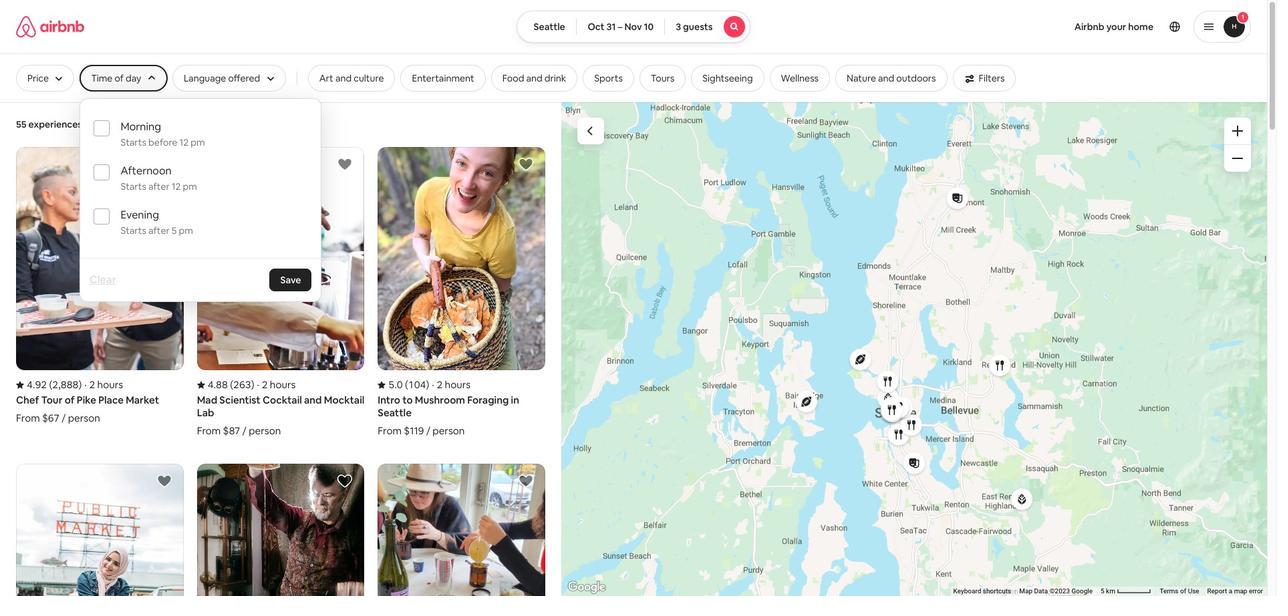 Task type: vqa. For each thing, say whether or not it's contained in the screenshot.


Task type: locate. For each thing, give the bounding box(es) containing it.
error
[[1249, 588, 1263, 595]]

1 horizontal spatial 2
[[262, 379, 268, 391]]

person for mushroom
[[433, 425, 465, 437]]

after
[[148, 180, 170, 193], [148, 225, 170, 237]]

from left $119
[[378, 425, 402, 437]]

terms
[[1160, 588, 1179, 595]]

evening
[[121, 208, 159, 222]]

report
[[1208, 588, 1228, 595]]

2 up pike
[[89, 379, 95, 391]]

1 horizontal spatial seattle
[[534, 21, 565, 33]]

after inside 'evening starts after 5 pm'
[[148, 225, 170, 237]]

2 up mushroom
[[437, 379, 443, 391]]

seattle up $119
[[378, 407, 412, 419]]

afternoon
[[121, 164, 172, 178]]

1 horizontal spatial hours
[[270, 379, 296, 391]]

from inside intro to mushroom foraging in seattle from $119 / person
[[378, 425, 402, 437]]

2 horizontal spatial hours
[[445, 379, 471, 391]]

0 horizontal spatial · 2 hours
[[84, 379, 123, 391]]

2 hours from the left
[[270, 379, 296, 391]]

after down afternoon on the top of the page
[[148, 180, 170, 193]]

0 horizontal spatial of
[[65, 394, 75, 407]]

google
[[1072, 588, 1093, 595]]

pm down afternoon starts after 12 pm
[[179, 225, 193, 237]]

1 vertical spatial seattle
[[378, 407, 412, 419]]

of inside time of day dropdown button
[[115, 72, 124, 84]]

5 km
[[1101, 588, 1117, 595]]

1 vertical spatial pm
[[183, 180, 197, 193]]

pm inside afternoon starts after 12 pm
[[183, 180, 197, 193]]

2 inside intro to mushroom foraging in seattle group
[[437, 379, 443, 391]]

starts down evening
[[121, 225, 146, 237]]

clear
[[90, 273, 117, 287]]

pm for morning
[[191, 136, 205, 148]]

starts for evening
[[121, 225, 146, 237]]

experiences
[[28, 118, 82, 130]]

sightseeing
[[703, 72, 753, 84]]

3 · 2 hours from the left
[[432, 379, 471, 391]]

1 horizontal spatial person
[[249, 425, 281, 437]]

person for cocktail
[[249, 425, 281, 437]]

1 vertical spatial starts
[[121, 180, 146, 193]]

2 · 2 hours from the left
[[257, 379, 296, 391]]

5 down afternoon starts after 12 pm
[[172, 225, 177, 237]]

4.92 (2,888)
[[27, 379, 82, 391]]

3 hours from the left
[[445, 379, 471, 391]]

starts down morning
[[121, 136, 146, 148]]

hours inside intro to mushroom foraging in seattle group
[[445, 379, 471, 391]]

· 2 hours inside chef tour of pike place market group
[[84, 379, 123, 391]]

person right $87
[[249, 425, 281, 437]]

0 horizontal spatial 5
[[172, 225, 177, 237]]

foraging
[[467, 394, 509, 407]]

hours inside chef tour of pike place market group
[[97, 379, 123, 391]]

2 horizontal spatial of
[[1181, 588, 1187, 595]]

2 · from the left
[[257, 379, 259, 391]]

· right "(263)"
[[257, 379, 259, 391]]

0 vertical spatial after
[[148, 180, 170, 193]]

· 2 hours inside intro to mushroom foraging in seattle group
[[432, 379, 471, 391]]

0 vertical spatial pm
[[191, 136, 205, 148]]

terms of use link
[[1160, 588, 1200, 595]]

· 2 hours up mushroom
[[432, 379, 471, 391]]

of down (2,888)
[[65, 394, 75, 407]]

1 · from the left
[[84, 379, 87, 391]]

1 vertical spatial 5
[[1101, 588, 1105, 595]]

2 horizontal spatial · 2 hours
[[432, 379, 471, 391]]

12 for morning
[[179, 136, 189, 148]]

add to wishlist image inside intro to mushroom foraging in seattle group
[[518, 156, 534, 172]]

person for of
[[68, 412, 100, 425]]

12 for afternoon
[[172, 180, 181, 193]]

0 horizontal spatial /
[[62, 412, 66, 425]]

None search field
[[517, 11, 750, 43]]

hours inside mad scientist cocktail and mocktail lab group
[[270, 379, 296, 391]]

keyboard shortcuts button
[[954, 587, 1012, 596]]

from down lab
[[197, 425, 221, 437]]

food and drink
[[502, 72, 566, 84]]

· 2 hours
[[84, 379, 123, 391], [257, 379, 296, 391], [432, 379, 471, 391]]

1 horizontal spatial from
[[197, 425, 221, 437]]

hours up cocktail
[[270, 379, 296, 391]]

after down evening
[[148, 225, 170, 237]]

2 horizontal spatial from
[[378, 425, 402, 437]]

nov
[[625, 21, 642, 33]]

hours up mushroom
[[445, 379, 471, 391]]

0 vertical spatial starts
[[121, 136, 146, 148]]

2 horizontal spatial person
[[433, 425, 465, 437]]

· 2 hours up "place"
[[84, 379, 123, 391]]

Sightseeing button
[[691, 65, 764, 92]]

1 vertical spatial 12
[[172, 180, 181, 193]]

· up pike
[[84, 379, 87, 391]]

Sports button
[[583, 65, 634, 92]]

starts inside morning starts before 12 pm
[[121, 136, 146, 148]]

pm
[[191, 136, 205, 148], [183, 180, 197, 193], [179, 225, 193, 237]]

after for afternoon
[[148, 180, 170, 193]]

4.92 out of 5 average rating,  2,888 reviews image
[[16, 379, 82, 391]]

· for (104)
[[432, 379, 434, 391]]

/ right $67
[[62, 412, 66, 425]]

from for intro to mushroom foraging in seattle from $119 / person
[[378, 425, 402, 437]]

starts down afternoon on the top of the page
[[121, 180, 146, 193]]

0 horizontal spatial ·
[[84, 379, 87, 391]]

person inside mad scientist cocktail and mocktail lab from $87 / person
[[249, 425, 281, 437]]

from inside 'chef tour of pike place market from $67 / person'
[[16, 412, 40, 425]]

2 vertical spatial of
[[1181, 588, 1187, 595]]

12 right before
[[179, 136, 189, 148]]

3 starts from the top
[[121, 225, 146, 237]]

0 vertical spatial 12
[[179, 136, 189, 148]]

morning
[[121, 120, 161, 134]]

clear button
[[83, 267, 123, 293]]

report a map error
[[1208, 588, 1263, 595]]

and for food
[[526, 72, 543, 84]]

/ inside intro to mushroom foraging in seattle from $119 / person
[[426, 425, 431, 437]]

art
[[319, 72, 333, 84]]

· 2 hours for foraging
[[432, 379, 471, 391]]

1 horizontal spatial /
[[242, 425, 247, 437]]

12
[[179, 136, 189, 148], [172, 180, 181, 193]]

· inside mad scientist cocktail and mocktail lab group
[[257, 379, 259, 391]]

and inside button
[[878, 72, 895, 84]]

of left the day
[[115, 72, 124, 84]]

0 vertical spatial of
[[115, 72, 124, 84]]

2 inside mad scientist cocktail and mocktail lab group
[[262, 379, 268, 391]]

4.88 (263)
[[208, 379, 254, 391]]

from for chef tour of pike place market from $67 / person
[[16, 412, 40, 425]]

afternoon starts after 12 pm
[[121, 164, 197, 193]]

starts for afternoon
[[121, 180, 146, 193]]

hours for foraging
[[445, 379, 471, 391]]

2 after from the top
[[148, 225, 170, 237]]

hours for pike
[[97, 379, 123, 391]]

of for time
[[115, 72, 124, 84]]

12 inside afternoon starts after 12 pm
[[172, 180, 181, 193]]

starts for morning
[[121, 136, 146, 148]]

4.92
[[27, 379, 47, 391]]

person inside intro to mushroom foraging in seattle from $119 / person
[[433, 425, 465, 437]]

mocktail
[[324, 394, 365, 407]]

0 horizontal spatial hours
[[97, 379, 123, 391]]

seattle
[[534, 21, 565, 33], [378, 407, 412, 419]]

2 inside chef tour of pike place market group
[[89, 379, 95, 391]]

1 horizontal spatial · 2 hours
[[257, 379, 296, 391]]

2 vertical spatial pm
[[179, 225, 193, 237]]

5 km button
[[1097, 587, 1156, 596]]

pm up 'evening starts after 5 pm'
[[183, 180, 197, 193]]

1 horizontal spatial ·
[[257, 379, 259, 391]]

from down chef
[[16, 412, 40, 425]]

12 down afternoon on the top of the page
[[172, 180, 181, 193]]

person inside 'chef tour of pike place market from $67 / person'
[[68, 412, 100, 425]]

1 2 from the left
[[89, 379, 95, 391]]

seattle button
[[517, 11, 577, 43]]

2 starts from the top
[[121, 180, 146, 193]]

of
[[115, 72, 124, 84], [65, 394, 75, 407], [1181, 588, 1187, 595]]

after inside afternoon starts after 12 pm
[[148, 180, 170, 193]]

wellness
[[781, 72, 819, 84]]

starts
[[121, 136, 146, 148], [121, 180, 146, 193], [121, 225, 146, 237]]

1 horizontal spatial 5
[[1101, 588, 1105, 595]]

2 horizontal spatial ·
[[432, 379, 434, 391]]

1 horizontal spatial of
[[115, 72, 124, 84]]

pm right before
[[191, 136, 205, 148]]

· inside chef tour of pike place market group
[[84, 379, 87, 391]]

starts inside afternoon starts after 12 pm
[[121, 180, 146, 193]]

pm inside morning starts before 12 pm
[[191, 136, 205, 148]]

55 experiences
[[16, 118, 82, 130]]

1 after from the top
[[148, 180, 170, 193]]

add to wishlist image inside chef tour of pike place market group
[[156, 156, 172, 172]]

2 vertical spatial starts
[[121, 225, 146, 237]]

add to wishlist image for intro to mushroom foraging in seattle from $119 / person
[[518, 156, 534, 172]]

Nature and outdoors button
[[836, 65, 948, 92]]

0 vertical spatial 5
[[172, 225, 177, 237]]

10
[[644, 21, 654, 33]]

keyboard
[[954, 588, 982, 595]]

of left the use at the bottom
[[1181, 588, 1187, 595]]

1 vertical spatial after
[[148, 225, 170, 237]]

5 left km
[[1101, 588, 1105, 595]]

· right (104)
[[432, 379, 434, 391]]

pm for evening
[[179, 225, 193, 237]]

0 horizontal spatial person
[[68, 412, 100, 425]]

from
[[16, 412, 40, 425], [197, 425, 221, 437], [378, 425, 402, 437]]

55
[[16, 118, 26, 130]]

map
[[1234, 588, 1248, 595]]

2 right "(263)"
[[262, 379, 268, 391]]

and right nature
[[878, 72, 895, 84]]

/
[[62, 412, 66, 425], [242, 425, 247, 437], [426, 425, 431, 437]]

hours up "place"
[[97, 379, 123, 391]]

/ right $87
[[242, 425, 247, 437]]

$119
[[404, 425, 424, 437]]

3 2 from the left
[[437, 379, 443, 391]]

mad
[[197, 394, 217, 407]]

(263)
[[230, 379, 254, 391]]

1 starts from the top
[[121, 136, 146, 148]]

· 2 hours up cocktail
[[257, 379, 296, 391]]

0 horizontal spatial from
[[16, 412, 40, 425]]

1 · 2 hours from the left
[[84, 379, 123, 391]]

starts inside 'evening starts after 5 pm'
[[121, 225, 146, 237]]

and right art
[[336, 72, 352, 84]]

12 inside morning starts before 12 pm
[[179, 136, 189, 148]]

2 horizontal spatial 2
[[437, 379, 443, 391]]

2 horizontal spatial /
[[426, 425, 431, 437]]

Food and drink button
[[491, 65, 578, 92]]

0 vertical spatial seattle
[[534, 21, 565, 33]]

data
[[1035, 588, 1048, 595]]

add to wishlist image inside mad scientist cocktail and mocktail lab group
[[337, 156, 353, 172]]

1 vertical spatial of
[[65, 394, 75, 407]]

seattle left oct
[[534, 21, 565, 33]]

and
[[336, 72, 352, 84], [526, 72, 543, 84], [878, 72, 895, 84], [304, 394, 322, 407]]

person down mushroom
[[433, 425, 465, 437]]

person
[[68, 412, 100, 425], [249, 425, 281, 437], [433, 425, 465, 437]]

5
[[172, 225, 177, 237], [1101, 588, 1105, 595]]

0 horizontal spatial 2
[[89, 379, 95, 391]]

scientist
[[219, 394, 261, 407]]

hours
[[97, 379, 123, 391], [270, 379, 296, 391], [445, 379, 471, 391]]

person down pike
[[68, 412, 100, 425]]

drink
[[545, 72, 566, 84]]

1 hours from the left
[[97, 379, 123, 391]]

· 2 hours inside mad scientist cocktail and mocktail lab group
[[257, 379, 296, 391]]

from inside mad scientist cocktail and mocktail lab from $87 / person
[[197, 425, 221, 437]]

· 2 hours for and
[[257, 379, 296, 391]]

/ inside mad scientist cocktail and mocktail lab from $87 / person
[[242, 425, 247, 437]]

and right cocktail
[[304, 394, 322, 407]]

morning starts before 12 pm
[[121, 120, 205, 148]]

3 · from the left
[[432, 379, 434, 391]]

/ right $119
[[426, 425, 431, 437]]

2 2 from the left
[[262, 379, 268, 391]]

nature
[[847, 72, 876, 84]]

and left drink
[[526, 72, 543, 84]]

2 for 4.88 (263)
[[262, 379, 268, 391]]

0 horizontal spatial seattle
[[378, 407, 412, 419]]

add to wishlist image
[[156, 156, 172, 172], [337, 156, 353, 172], [518, 156, 534, 172], [156, 473, 172, 490], [518, 473, 534, 490]]

· inside intro to mushroom foraging in seattle group
[[432, 379, 434, 391]]

intro to mushroom foraging in seattle from $119 / person
[[378, 394, 519, 437]]

/ inside 'chef tour of pike place market from $67 / person'
[[62, 412, 66, 425]]

· for (2,888)
[[84, 379, 87, 391]]

pm inside 'evening starts after 5 pm'
[[179, 225, 193, 237]]

and inside mad scientist cocktail and mocktail lab from $87 / person
[[304, 394, 322, 407]]

5.0 (104)
[[389, 379, 429, 391]]

none search field containing seattle
[[517, 11, 750, 43]]



Task type: describe. For each thing, give the bounding box(es) containing it.
before
[[148, 136, 177, 148]]

use
[[1188, 588, 1200, 595]]

5.0 out of 5 average rating,  104 reviews image
[[378, 379, 429, 391]]

©2023
[[1050, 588, 1070, 595]]

of inside 'chef tour of pike place market from $67 / person'
[[65, 394, 75, 407]]

of for terms
[[1181, 588, 1187, 595]]

zoom in image
[[1233, 126, 1243, 136]]

a
[[1229, 588, 1233, 595]]

(2,888)
[[49, 379, 82, 391]]

evening starts after 5 pm
[[121, 208, 193, 237]]

tour
[[41, 394, 62, 407]]

intro to mushroom foraging in seattle group
[[378, 147, 545, 437]]

guests
[[683, 21, 713, 33]]

terms of use
[[1160, 588, 1200, 595]]

/ for from $119
[[426, 425, 431, 437]]

pm for afternoon
[[183, 180, 197, 193]]

2 for 5.0 (104)
[[437, 379, 443, 391]]

3 guests button
[[665, 11, 750, 43]]

zoom out image
[[1233, 153, 1243, 164]]

4.88 out of 5 average rating,  263 reviews image
[[197, 379, 254, 391]]

–
[[618, 21, 623, 33]]

3
[[676, 21, 681, 33]]

2 for 4.92 (2,888)
[[89, 379, 95, 391]]

$67
[[42, 412, 59, 425]]

shortcuts
[[983, 588, 1012, 595]]

sports
[[594, 72, 623, 84]]

art and culture
[[319, 72, 384, 84]]

oct
[[588, 21, 605, 33]]

time of day button
[[80, 65, 167, 92]]

Tours button
[[640, 65, 686, 92]]

to
[[403, 394, 413, 407]]

mushroom
[[415, 394, 465, 407]]

in
[[511, 394, 519, 407]]

lab
[[197, 407, 214, 419]]

5.0
[[389, 379, 403, 391]]

map data ©2023 google
[[1020, 588, 1093, 595]]

seattle inside intro to mushroom foraging in seattle from $119 / person
[[378, 407, 412, 419]]

food
[[502, 72, 524, 84]]

seattle inside button
[[534, 21, 565, 33]]

km
[[1106, 588, 1116, 595]]

save button
[[270, 269, 312, 291]]

add to wishlist image
[[337, 473, 353, 490]]

hours for and
[[270, 379, 296, 391]]

add to wishlist image for chef tour of pike place market from $67 / person
[[156, 156, 172, 172]]

(104)
[[405, 379, 429, 391]]

profile element
[[766, 0, 1251, 53]]

31
[[607, 21, 616, 33]]

keyboard shortcuts
[[954, 588, 1012, 595]]

mad scientist cocktail and mocktail lab from $87 / person
[[197, 394, 365, 437]]

google image
[[565, 579, 609, 596]]

pike
[[77, 394, 96, 407]]

Wellness button
[[770, 65, 830, 92]]

place
[[98, 394, 124, 407]]

oct 31 – nov 10
[[588, 21, 654, 33]]

tours
[[651, 72, 675, 84]]

add to wishlist image for mad scientist cocktail and mocktail lab from $87 / person
[[337, 156, 353, 172]]

/ for from $87
[[242, 425, 247, 437]]

time
[[91, 72, 113, 84]]

chef tour of pike place market group
[[16, 147, 184, 425]]

· for (263)
[[257, 379, 259, 391]]

cocktail
[[263, 394, 302, 407]]

and for nature
[[878, 72, 895, 84]]

oct 31 – nov 10 button
[[577, 11, 665, 43]]

culture
[[354, 72, 384, 84]]

time of day
[[91, 72, 141, 84]]

· 2 hours for pike
[[84, 379, 123, 391]]

Entertainment button
[[401, 65, 486, 92]]

map
[[1020, 588, 1033, 595]]

outdoors
[[897, 72, 936, 84]]

5 inside 'evening starts after 5 pm'
[[172, 225, 177, 237]]

4.88
[[208, 379, 228, 391]]

intro
[[378, 394, 400, 407]]

5 inside button
[[1101, 588, 1105, 595]]

3 guests
[[676, 21, 713, 33]]

chef tour of pike place market from $67 / person
[[16, 394, 159, 425]]

entertainment
[[412, 72, 474, 84]]

chef
[[16, 394, 39, 407]]

mad scientist cocktail and mocktail lab group
[[197, 147, 365, 437]]

after for evening
[[148, 225, 170, 237]]

nature and outdoors
[[847, 72, 936, 84]]

Art and culture button
[[308, 65, 395, 92]]

report a map error link
[[1208, 588, 1263, 595]]

google map
showing 20 experiences. region
[[562, 102, 1267, 596]]

market
[[126, 394, 159, 407]]

save
[[280, 274, 301, 286]]

/ for from $67
[[62, 412, 66, 425]]

day
[[126, 72, 141, 84]]

from for mad scientist cocktail and mocktail lab from $87 / person
[[197, 425, 221, 437]]

$87
[[223, 425, 240, 437]]

and for art
[[336, 72, 352, 84]]



